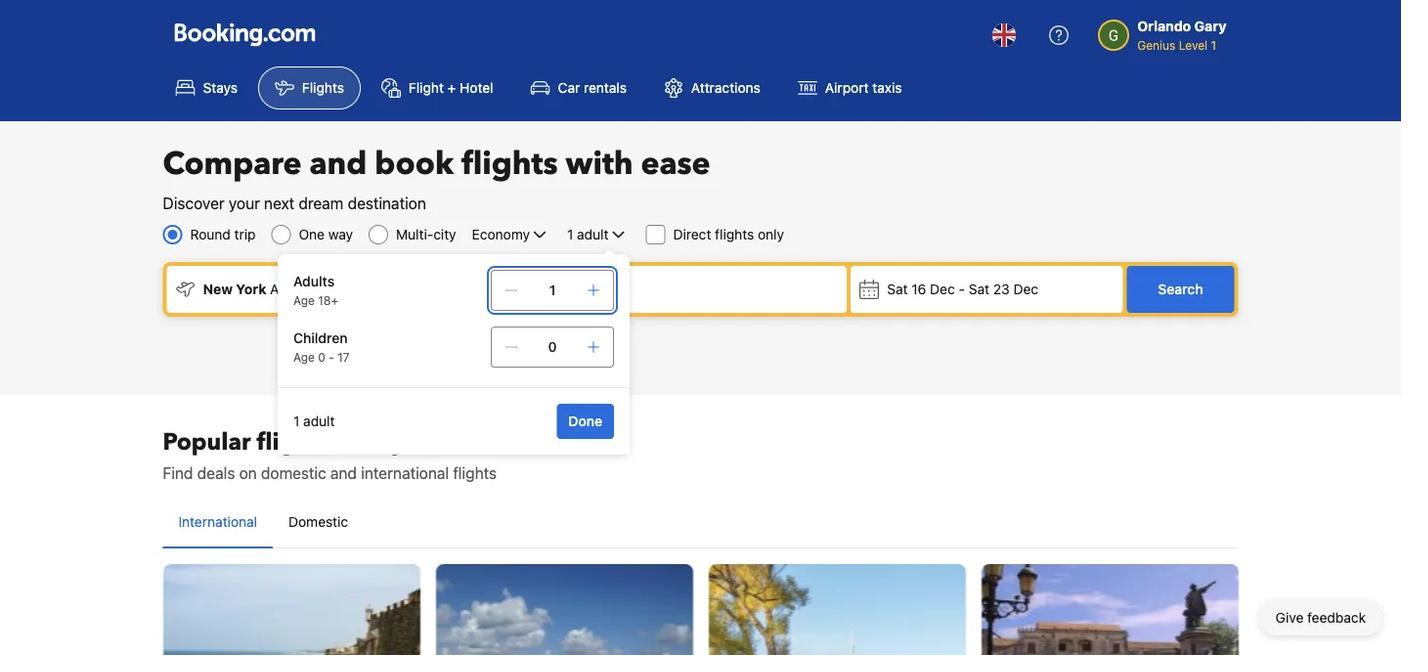 Task type: vqa. For each thing, say whether or not it's contained in the screenshot.
1 ADULT
yes



Task type: describe. For each thing, give the bounding box(es) containing it.
flight
[[409, 80, 444, 96]]

one
[[299, 226, 325, 243]]

multi-
[[396, 226, 434, 243]]

direct
[[674, 226, 712, 243]]

rentals
[[584, 80, 627, 96]]

hotel
[[460, 80, 494, 96]]

1 vertical spatial adult
[[303, 413, 335, 429]]

attractions link
[[648, 67, 778, 110]]

popular flights near you find deals on domestic and international flights
[[163, 426, 497, 483]]

airports
[[289, 281, 338, 297]]

adults
[[293, 273, 335, 290]]

flights left only
[[715, 226, 755, 243]]

23
[[994, 281, 1010, 297]]

taxis
[[873, 80, 902, 96]]

and inside compare and book flights with ease discover your next dream destination
[[310, 143, 367, 185]]

level
[[1180, 38, 1208, 52]]

compare
[[163, 143, 302, 185]]

flights right international
[[453, 464, 497, 483]]

flights
[[302, 80, 344, 96]]

airport taxis
[[826, 80, 902, 96]]

flights up domestic
[[257, 426, 329, 458]]

search button
[[1128, 266, 1235, 313]]

round
[[190, 226, 231, 243]]

flight + hotel link
[[365, 67, 510, 110]]

+
[[448, 80, 456, 96]]

18+
[[318, 293, 339, 307]]

city
[[434, 226, 457, 243]]

and inside popular flights near you find deals on domestic and international flights
[[331, 464, 357, 483]]

international button
[[163, 497, 273, 548]]

17
[[338, 350, 350, 364]]

book
[[375, 143, 454, 185]]

children age 0 - 17
[[293, 330, 350, 364]]

deals
[[197, 464, 235, 483]]

gary
[[1195, 18, 1227, 34]]

airport taxis link
[[781, 67, 919, 110]]

popular
[[163, 426, 251, 458]]

all
[[270, 281, 286, 297]]

1 adult inside dropdown button
[[567, 226, 609, 243]]

new york all airports
[[203, 281, 338, 297]]

2 dec from the left
[[1014, 281, 1039, 297]]

only
[[758, 226, 785, 243]]

done button
[[557, 404, 614, 439]]

0 horizontal spatial 1 adult
[[293, 413, 335, 429]]

flights link
[[258, 67, 361, 110]]

one way
[[299, 226, 353, 243]]

sat 16 dec - sat 23 dec button
[[851, 266, 1124, 313]]

- for sat
[[959, 281, 966, 297]]

new
[[203, 281, 233, 297]]

car
[[558, 80, 580, 96]]

tab list containing international
[[163, 497, 1239, 550]]

1 sat from the left
[[888, 281, 908, 297]]

1 adult button
[[565, 223, 631, 247]]



Task type: locate. For each thing, give the bounding box(es) containing it.
next
[[264, 194, 295, 213]]

-
[[959, 281, 966, 297], [329, 350, 334, 364]]

orlando gary genius level 1
[[1138, 18, 1227, 52]]

0 vertical spatial adult
[[577, 226, 609, 243]]

car rentals
[[558, 80, 627, 96]]

destination
[[348, 194, 426, 213]]

1 vertical spatial age
[[293, 350, 315, 364]]

- left 23
[[959, 281, 966, 297]]

feedback
[[1308, 610, 1367, 626]]

dec right 16
[[931, 281, 956, 297]]

1 inside orlando gary genius level 1
[[1212, 38, 1217, 52]]

1 horizontal spatial 0
[[548, 339, 557, 355]]

1 horizontal spatial sat
[[969, 281, 990, 297]]

1 vertical spatial -
[[329, 350, 334, 364]]

stays
[[203, 80, 238, 96]]

sat 16 dec - sat 23 dec
[[888, 281, 1039, 297]]

domestic
[[289, 514, 348, 530]]

ease
[[641, 143, 711, 185]]

0 down the children
[[318, 350, 326, 364]]

sat
[[888, 281, 908, 297], [969, 281, 990, 297]]

children
[[293, 330, 348, 346]]

and
[[310, 143, 367, 185], [331, 464, 357, 483]]

attractions
[[692, 80, 761, 96]]

international
[[179, 514, 257, 530]]

- for 17
[[329, 350, 334, 364]]

dec
[[931, 281, 956, 297], [1014, 281, 1039, 297]]

car rentals link
[[514, 67, 644, 110]]

0 vertical spatial age
[[293, 293, 315, 307]]

domestic
[[261, 464, 327, 483]]

way
[[329, 226, 353, 243]]

direct flights only
[[674, 226, 785, 243]]

1 vertical spatial 1 adult
[[293, 413, 335, 429]]

sat left 16
[[888, 281, 908, 297]]

1 adult left near
[[293, 413, 335, 429]]

age down the children
[[293, 350, 315, 364]]

0 horizontal spatial -
[[329, 350, 334, 364]]

give feedback button
[[1261, 601, 1382, 636]]

give feedback
[[1276, 610, 1367, 626]]

0
[[548, 339, 557, 355], [318, 350, 326, 364]]

domestic button
[[273, 497, 364, 548]]

1 adult
[[567, 226, 609, 243], [293, 413, 335, 429]]

done
[[569, 413, 603, 429]]

1 horizontal spatial adult
[[577, 226, 609, 243]]

on
[[239, 464, 257, 483]]

york
[[236, 281, 267, 297]]

1 vertical spatial and
[[331, 464, 357, 483]]

your
[[229, 194, 260, 213]]

- inside children age 0 - 17
[[329, 350, 334, 364]]

- left 17
[[329, 350, 334, 364]]

round trip
[[190, 226, 256, 243]]

1 adult down with
[[567, 226, 609, 243]]

near
[[335, 426, 386, 458]]

stays link
[[159, 67, 254, 110]]

search
[[1159, 281, 1204, 297]]

economy
[[472, 226, 530, 243]]

1 horizontal spatial -
[[959, 281, 966, 297]]

adult inside dropdown button
[[577, 226, 609, 243]]

age
[[293, 293, 315, 307], [293, 350, 315, 364]]

age for adults
[[293, 293, 315, 307]]

orlando
[[1138, 18, 1192, 34]]

2 sat from the left
[[969, 281, 990, 297]]

and up dream
[[310, 143, 367, 185]]

international
[[361, 464, 449, 483]]

adult
[[577, 226, 609, 243], [303, 413, 335, 429]]

adults age 18+
[[293, 273, 339, 307]]

0 vertical spatial and
[[310, 143, 367, 185]]

0 vertical spatial 1 adult
[[567, 226, 609, 243]]

0 horizontal spatial adult
[[303, 413, 335, 429]]

flights inside compare and book flights with ease discover your next dream destination
[[462, 143, 558, 185]]

compare and book flights with ease discover your next dream destination
[[163, 143, 711, 213]]

discover
[[163, 194, 225, 213]]

you
[[392, 426, 434, 458]]

adult left near
[[303, 413, 335, 429]]

with
[[566, 143, 633, 185]]

multi-city
[[396, 226, 457, 243]]

0 horizontal spatial sat
[[888, 281, 908, 297]]

flight + hotel
[[409, 80, 494, 96]]

0 inside children age 0 - 17
[[318, 350, 326, 364]]

dream
[[299, 194, 344, 213]]

airport
[[826, 80, 869, 96]]

dec right 23
[[1014, 281, 1039, 297]]

0 up done button
[[548, 339, 557, 355]]

and down near
[[331, 464, 357, 483]]

adult down with
[[577, 226, 609, 243]]

give
[[1276, 610, 1304, 626]]

age inside adults age 18+
[[293, 293, 315, 307]]

0 vertical spatial -
[[959, 281, 966, 297]]

trip
[[234, 226, 256, 243]]

sat left 23
[[969, 281, 990, 297]]

1 age from the top
[[293, 293, 315, 307]]

flights
[[462, 143, 558, 185], [715, 226, 755, 243], [257, 426, 329, 458], [453, 464, 497, 483]]

genius
[[1138, 38, 1176, 52]]

1 horizontal spatial 1 adult
[[567, 226, 609, 243]]

age down adults
[[293, 293, 315, 307]]

0 horizontal spatial dec
[[931, 281, 956, 297]]

1 inside dropdown button
[[567, 226, 574, 243]]

- inside 'popup button'
[[959, 281, 966, 297]]

1 horizontal spatial dec
[[1014, 281, 1039, 297]]

1 dec from the left
[[931, 281, 956, 297]]

find
[[163, 464, 193, 483]]

tab list
[[163, 497, 1239, 550]]

16
[[912, 281, 927, 297]]

booking.com logo image
[[175, 23, 316, 46], [175, 23, 316, 46]]

age inside children age 0 - 17
[[293, 350, 315, 364]]

1
[[1212, 38, 1217, 52], [567, 226, 574, 243], [550, 282, 556, 298], [293, 413, 300, 429]]

2 age from the top
[[293, 350, 315, 364]]

age for children
[[293, 350, 315, 364]]

0 horizontal spatial 0
[[318, 350, 326, 364]]

flights up the economy on the top left
[[462, 143, 558, 185]]



